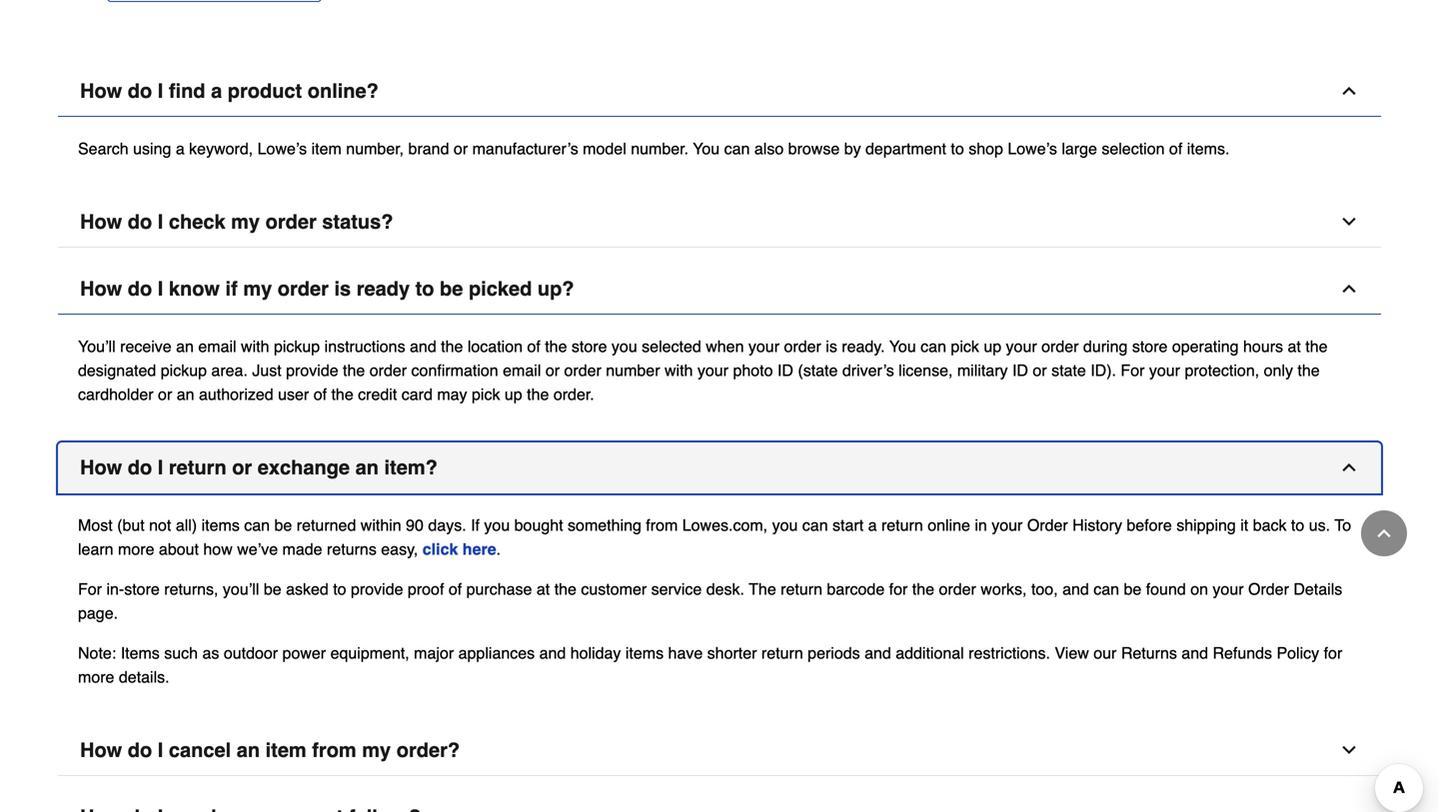 Task type: vqa. For each thing, say whether or not it's contained in the screenshot.
"."
yes



Task type: locate. For each thing, give the bounding box(es) containing it.
click here link
[[423, 540, 496, 559]]

of left items.
[[1170, 139, 1183, 158]]

1 vertical spatial for
[[78, 580, 102, 599]]

a right using
[[176, 139, 185, 158]]

0 horizontal spatial for
[[889, 580, 908, 599]]

1 horizontal spatial pick
[[951, 337, 980, 356]]

my left order?
[[362, 739, 391, 762]]

0 vertical spatial item
[[312, 139, 342, 158]]

number.
[[631, 139, 689, 158]]

0 vertical spatial is
[[334, 277, 351, 300]]

2 vertical spatial a
[[868, 516, 877, 535]]

how
[[203, 540, 233, 559]]

0 vertical spatial with
[[241, 337, 269, 356]]

chevron down image
[[1340, 212, 1360, 232], [1340, 741, 1360, 761], [1340, 808, 1360, 813]]

and
[[410, 337, 437, 356], [1063, 580, 1089, 599], [539, 644, 566, 663], [865, 644, 892, 663], [1182, 644, 1209, 663]]

and up confirmation
[[410, 337, 437, 356]]

to
[[1335, 516, 1352, 535]]

start
[[833, 516, 864, 535]]

found
[[1146, 580, 1186, 599]]

all)
[[176, 516, 197, 535]]

do for return
[[128, 456, 152, 479]]

up
[[984, 337, 1002, 356], [505, 385, 523, 404]]

most (but not all) items can be returned within 90 days. if you bought something from lowes.com, you can start a return online in your order history before shipping it back to us. to learn more about how we've made returns easy,
[[78, 516, 1352, 559]]

on
[[1191, 580, 1209, 599]]

0 horizontal spatial a
[[176, 139, 185, 158]]

lowe's down product
[[258, 139, 307, 158]]

for
[[889, 580, 908, 599], [1324, 644, 1343, 663]]

order right 'if'
[[278, 277, 329, 300]]

1 vertical spatial is
[[826, 337, 838, 356]]

is up (state
[[826, 337, 838, 356]]

or right brand
[[454, 139, 468, 158]]

the right 'hours'
[[1306, 337, 1328, 356]]

large
[[1062, 139, 1098, 158]]

when
[[706, 337, 744, 356]]

the left order.
[[527, 385, 549, 404]]

pick up military
[[951, 337, 980, 356]]

from inside 'most (but not all) items can be returned within 90 days. if you bought something from lowes.com, you can start a return online in your order history before shipping it back to us. to learn more about how we've made returns easy,'
[[646, 516, 678, 535]]

be inside button
[[440, 277, 463, 300]]

from right something
[[646, 516, 678, 535]]

at up 'only'
[[1288, 337, 1301, 356]]

0 vertical spatial you
[[693, 139, 720, 158]]

1 i from the top
[[158, 79, 163, 102]]

we've
[[237, 540, 278, 559]]

1 horizontal spatial with
[[665, 361, 693, 380]]

1 horizontal spatial lowe's
[[1008, 139, 1058, 158]]

my
[[231, 210, 260, 233], [243, 277, 272, 300], [362, 739, 391, 762]]

do inside button
[[128, 277, 152, 300]]

0 vertical spatial email
[[198, 337, 237, 356]]

my right check
[[231, 210, 260, 233]]

more down note:
[[78, 668, 114, 687]]

1 horizontal spatial more
[[118, 540, 154, 559]]

0 vertical spatial pick
[[951, 337, 980, 356]]

1 vertical spatial a
[[176, 139, 185, 158]]

at right purchase
[[537, 580, 550, 599]]

i inside button
[[158, 277, 163, 300]]

0 horizontal spatial pick
[[472, 385, 500, 404]]

i left cancel
[[158, 739, 163, 762]]

can up license,
[[921, 337, 947, 356]]

1 vertical spatial provide
[[351, 580, 403, 599]]

5 how from the top
[[80, 739, 122, 762]]

such
[[164, 644, 198, 663]]

credit
[[358, 385, 397, 404]]

is
[[334, 277, 351, 300], [826, 337, 838, 356]]

1 vertical spatial at
[[537, 580, 550, 599]]

pickup
[[274, 337, 320, 356], [161, 361, 207, 380]]

1 horizontal spatial pickup
[[274, 337, 320, 356]]

1 vertical spatial items
[[626, 644, 664, 663]]

how for how do i check my order status?
[[80, 210, 122, 233]]

0 horizontal spatial item
[[266, 739, 307, 762]]

id
[[778, 361, 794, 380], [1013, 361, 1029, 380]]

to
[[951, 139, 964, 158], [415, 277, 434, 300], [1292, 516, 1305, 535], [333, 580, 346, 599]]

order left works,
[[939, 580, 977, 599]]

0 vertical spatial from
[[646, 516, 678, 535]]

provide inside you'll receive an email with pickup instructions and the location of the store you selected when your order is ready. you can pick up your order during store operating hours at the designated pickup area. just provide the order confirmation email or order number with your photo id (state driver's license, military id or state id). for your protection, only the cardholder or an authorized user of the credit card may pick up the order.
[[286, 361, 339, 380]]

items inside note: items such as outdoor power equipment, major appliances and holiday items have shorter return periods and additional restrictions. view our returns and refunds policy for more details.
[[626, 644, 664, 663]]

1 horizontal spatial for
[[1324, 644, 1343, 663]]

1 vertical spatial order
[[1249, 580, 1290, 599]]

an right receive
[[176, 337, 194, 356]]

to right asked
[[333, 580, 346, 599]]

from
[[646, 516, 678, 535], [312, 739, 357, 762]]

email down location
[[503, 361, 541, 380]]

and right the too,
[[1063, 580, 1089, 599]]

be left picked
[[440, 277, 463, 300]]

by
[[844, 139, 861, 158]]

0 horizontal spatial order
[[1028, 516, 1068, 535]]

additional
[[896, 644, 964, 663]]

0 horizontal spatial from
[[312, 739, 357, 762]]

2 i from the top
[[158, 210, 163, 233]]

chevron down image inside the 'how do i check my order status?' button
[[1340, 212, 1360, 232]]

ready
[[357, 277, 410, 300]]

2 chevron down image from the top
[[1340, 741, 1360, 761]]

returns
[[1121, 644, 1177, 663]]

1 vertical spatial from
[[312, 739, 357, 762]]

the up order.
[[545, 337, 567, 356]]

how up the most
[[80, 456, 122, 479]]

store up the 'number'
[[572, 337, 607, 356]]

1 horizontal spatial items
[[626, 644, 664, 663]]

you up license,
[[890, 337, 916, 356]]

authorized
[[199, 385, 274, 404]]

0 vertical spatial chevron down image
[[1340, 212, 1360, 232]]

items inside 'most (but not all) items can be returned within 90 days. if you bought something from lowes.com, you can start a return online in your order history before shipping it back to us. to learn more about how we've made returns easy,'
[[202, 516, 240, 535]]

1 horizontal spatial up
[[984, 337, 1002, 356]]

more down (but at the bottom
[[118, 540, 154, 559]]

2 horizontal spatial store
[[1133, 337, 1168, 356]]

4 how from the top
[[80, 456, 122, 479]]

your right the in
[[992, 516, 1023, 535]]

0 vertical spatial order
[[1028, 516, 1068, 535]]

do for cancel
[[128, 739, 152, 762]]

5 i from the top
[[158, 739, 163, 762]]

back
[[1253, 516, 1287, 535]]

0 horizontal spatial store
[[124, 580, 160, 599]]

0 vertical spatial for
[[1121, 361, 1145, 380]]

do for know
[[128, 277, 152, 300]]

note: items such as outdoor power equipment, major appliances and holiday items have shorter return periods and additional restrictions. view our returns and refunds policy for more details.
[[78, 644, 1343, 687]]

0 horizontal spatial provide
[[286, 361, 339, 380]]

item left the number,
[[312, 139, 342, 158]]

my inside button
[[243, 277, 272, 300]]

something
[[568, 516, 642, 535]]

is left ready
[[334, 277, 351, 300]]

confirmation
[[411, 361, 499, 380]]

barcode
[[827, 580, 885, 599]]

can left the also in the right top of the page
[[724, 139, 750, 158]]

order left history
[[1028, 516, 1068, 535]]

may
[[437, 385, 467, 404]]

a right 'start'
[[868, 516, 877, 535]]

1 horizontal spatial for
[[1121, 361, 1145, 380]]

1 vertical spatial you
[[890, 337, 916, 356]]

1 vertical spatial chevron up image
[[1340, 279, 1360, 299]]

from left order?
[[312, 739, 357, 762]]

a inside 'most (but not all) items can be returned within 90 days. if you bought something from lowes.com, you can start a return online in your order history before shipping it back to us. to learn more about how we've made returns easy,'
[[868, 516, 877, 535]]

more inside 'most (but not all) items can be returned within 90 days. if you bought something from lowes.com, you can start a return online in your order history before shipping it back to us. to learn more about how we've made returns easy,'
[[118, 540, 154, 559]]

details
[[1294, 580, 1343, 599]]

1 horizontal spatial at
[[1288, 337, 1301, 356]]

to right ready
[[415, 277, 434, 300]]

chevron up image inside how do i know if my order is ready to be picked up? button
[[1340, 279, 1360, 299]]

an right cancel
[[237, 739, 260, 762]]

equipment,
[[330, 644, 410, 663]]

0 vertical spatial more
[[118, 540, 154, 559]]

do left cancel
[[128, 739, 152, 762]]

order inside "for in-store returns, you'll be asked to provide proof of purchase at the customer service desk. the return barcode for the order works, too, and can be found on your order details page."
[[939, 580, 977, 599]]

1 vertical spatial item
[[266, 739, 307, 762]]

items.
[[1187, 139, 1230, 158]]

1 how from the top
[[80, 79, 122, 102]]

0 horizontal spatial you
[[484, 516, 510, 535]]

number,
[[346, 139, 404, 158]]

the
[[441, 337, 463, 356], [545, 337, 567, 356], [1306, 337, 1328, 356], [343, 361, 365, 380], [1298, 361, 1320, 380], [331, 385, 354, 404], [527, 385, 549, 404], [555, 580, 577, 599], [913, 580, 935, 599]]

how inside button
[[80, 277, 122, 300]]

of right location
[[527, 337, 541, 356]]

number
[[606, 361, 660, 380]]

periods
[[808, 644, 860, 663]]

items up how
[[202, 516, 240, 535]]

a
[[211, 79, 222, 102], [176, 139, 185, 158], [868, 516, 877, 535]]

for up 'page.' at the left of page
[[78, 580, 102, 599]]

1 horizontal spatial from
[[646, 516, 678, 535]]

1 horizontal spatial item
[[312, 139, 342, 158]]

1 vertical spatial my
[[243, 277, 272, 300]]

do left find
[[128, 79, 152, 102]]

provide down easy,
[[351, 580, 403, 599]]

1 horizontal spatial is
[[826, 337, 838, 356]]

i inside 'button'
[[158, 456, 163, 479]]

within
[[361, 516, 402, 535]]

1 chevron down image from the top
[[1340, 212, 1360, 232]]

0 vertical spatial up
[[984, 337, 1002, 356]]

item for an
[[266, 739, 307, 762]]

policy
[[1277, 644, 1320, 663]]

with
[[241, 337, 269, 356], [665, 361, 693, 380]]

return right shorter
[[762, 644, 803, 663]]

0 vertical spatial provide
[[286, 361, 339, 380]]

with up just
[[241, 337, 269, 356]]

too,
[[1032, 580, 1058, 599]]

0 horizontal spatial lowe's
[[258, 139, 307, 158]]

how for how do i find a product online?
[[80, 79, 122, 102]]

you right if
[[484, 516, 510, 535]]

0 horizontal spatial items
[[202, 516, 240, 535]]

0 horizontal spatial at
[[537, 580, 550, 599]]

more
[[118, 540, 154, 559], [78, 668, 114, 687]]

i for check
[[158, 210, 163, 233]]

pick right "may"
[[472, 385, 500, 404]]

4 i from the top
[[158, 456, 163, 479]]

store inside "for in-store returns, you'll be asked to provide proof of purchase at the customer service desk. the return barcode for the order works, too, and can be found on your order details page."
[[124, 580, 160, 599]]

purchase
[[466, 580, 532, 599]]

.
[[496, 540, 501, 559]]

do inside 'button'
[[128, 456, 152, 479]]

do up (but at the bottom
[[128, 456, 152, 479]]

1 horizontal spatial you
[[890, 337, 916, 356]]

i for return
[[158, 456, 163, 479]]

items left have
[[626, 644, 664, 663]]

2 vertical spatial chevron down image
[[1340, 808, 1360, 813]]

1 vertical spatial more
[[78, 668, 114, 687]]

2 do from the top
[[128, 210, 152, 233]]

of right 'proof'
[[449, 580, 462, 599]]

1 vertical spatial chevron down image
[[1340, 741, 1360, 761]]

user
[[278, 385, 309, 404]]

chevron up image
[[1340, 81, 1360, 101], [1340, 279, 1360, 299], [1375, 524, 1395, 544]]

be up made
[[274, 516, 292, 535]]

2 vertical spatial my
[[362, 739, 391, 762]]

or left "exchange"
[[232, 456, 252, 479]]

0 vertical spatial chevron up image
[[1340, 81, 1360, 101]]

2 id from the left
[[1013, 361, 1029, 380]]

in-
[[106, 580, 124, 599]]

in
[[975, 516, 987, 535]]

chevron up image inside how do i find a product online? button
[[1340, 81, 1360, 101]]

2 vertical spatial chevron up image
[[1375, 524, 1395, 544]]

provide up user
[[286, 361, 339, 380]]

1 vertical spatial pick
[[472, 385, 500, 404]]

order up order.
[[564, 361, 602, 380]]

and inside you'll receive an email with pickup instructions and the location of the store you selected when your order is ready. you can pick up your order during store operating hours at the designated pickup area. just provide the order confirmation email or order number with your photo id (state driver's license, military id or state id). for your protection, only the cardholder or an authorized user of the credit card may pick up the order.
[[410, 337, 437, 356]]

chevron up image
[[1340, 458, 1360, 478]]

(state
[[798, 361, 838, 380]]

0 vertical spatial my
[[231, 210, 260, 233]]

you up the 'number'
[[612, 337, 638, 356]]

1 horizontal spatial provide
[[351, 580, 403, 599]]

lowe's right shop
[[1008, 139, 1058, 158]]

0 vertical spatial items
[[202, 516, 240, 535]]

and right returns
[[1182, 644, 1209, 663]]

0 vertical spatial for
[[889, 580, 908, 599]]

exchange
[[258, 456, 350, 479]]

store left the returns,
[[124, 580, 160, 599]]

asked
[[286, 580, 329, 599]]

1 horizontal spatial store
[[572, 337, 607, 356]]

1 vertical spatial for
[[1324, 644, 1343, 663]]

0 vertical spatial a
[[211, 79, 222, 102]]

i for know
[[158, 277, 163, 300]]

how inside 'button'
[[80, 456, 122, 479]]

i left check
[[158, 210, 163, 233]]

0 horizontal spatial pickup
[[161, 361, 207, 380]]

order
[[1028, 516, 1068, 535], [1249, 580, 1290, 599]]

5 do from the top
[[128, 739, 152, 762]]

refunds
[[1213, 644, 1273, 663]]

chevron up image for how do i know if my order is ready to be picked up?
[[1340, 279, 1360, 299]]

0 horizontal spatial is
[[334, 277, 351, 300]]

online
[[928, 516, 971, 535]]

1 horizontal spatial you
[[612, 337, 638, 356]]

be inside 'most (but not all) items can be returned within 90 days. if you bought something from lowes.com, you can start a return online in your order history before shipping it back to us. to learn more about how we've made returns easy,'
[[274, 516, 292, 535]]

my right 'if'
[[243, 277, 272, 300]]

2 horizontal spatial a
[[868, 516, 877, 535]]

1 horizontal spatial a
[[211, 79, 222, 102]]

holiday
[[571, 644, 621, 663]]

how do i cancel an item from my order?
[[80, 739, 460, 762]]

ready.
[[842, 337, 885, 356]]

1 vertical spatial up
[[505, 385, 523, 404]]

search
[[78, 139, 129, 158]]

i up not
[[158, 456, 163, 479]]

item inside button
[[266, 739, 307, 762]]

to inside 'most (but not all) items can be returned within 90 days. if you bought something from lowes.com, you can start a return online in your order history before shipping it back to us. to learn more about how we've made returns easy,'
[[1292, 516, 1305, 535]]

order up (state
[[784, 337, 822, 356]]

3 i from the top
[[158, 277, 163, 300]]

chevron up image inside the scroll to top element
[[1375, 524, 1395, 544]]

for right the barcode on the right of page
[[889, 580, 908, 599]]

order inside 'most (but not all) items can be returned within 90 days. if you bought something from lowes.com, you can start a return online in your order history before shipping it back to us. to learn more about how we've made returns easy,'
[[1028, 516, 1068, 535]]

how up you'll
[[80, 277, 122, 300]]

0 horizontal spatial more
[[78, 668, 114, 687]]

you right number.
[[693, 139, 720, 158]]

0 horizontal spatial for
[[78, 580, 102, 599]]

desk.
[[707, 580, 745, 599]]

you'll
[[78, 337, 116, 356]]

4 do from the top
[[128, 456, 152, 479]]

order?
[[397, 739, 460, 762]]

an left item?
[[355, 456, 379, 479]]

details.
[[119, 668, 170, 687]]

click here .
[[423, 540, 501, 559]]

the up additional
[[913, 580, 935, 599]]

0 vertical spatial at
[[1288, 337, 1301, 356]]

have
[[668, 644, 703, 663]]

of
[[1170, 139, 1183, 158], [527, 337, 541, 356], [314, 385, 327, 404], [449, 580, 462, 599]]

more inside note: items such as outdoor power equipment, major appliances and holiday items have shorter return periods and additional restrictions. view our returns and refunds policy for more details.
[[78, 668, 114, 687]]

i for cancel
[[158, 739, 163, 762]]

is inside button
[[334, 277, 351, 300]]

to inside button
[[415, 277, 434, 300]]

pick
[[951, 337, 980, 356], [472, 385, 500, 404]]

3 how from the top
[[80, 277, 122, 300]]

order left the details
[[1249, 580, 1290, 599]]

chevron up image for how do i find a product online?
[[1340, 81, 1360, 101]]

view
[[1055, 644, 1089, 663]]

chevron down image for how do i check my order status?
[[1340, 212, 1360, 232]]

items
[[202, 516, 240, 535], [626, 644, 664, 663]]

for right policy
[[1324, 644, 1343, 663]]

how for how do i know if my order is ready to be picked up?
[[80, 277, 122, 300]]

return right the
[[781, 580, 823, 599]]

be
[[440, 277, 463, 300], [274, 516, 292, 535], [264, 580, 282, 599], [1124, 580, 1142, 599]]

chevron down image inside how do i cancel an item from my order? button
[[1340, 741, 1360, 761]]

1 vertical spatial email
[[503, 361, 541, 380]]

0 vertical spatial pickup
[[274, 337, 320, 356]]

do left know
[[128, 277, 152, 300]]

you right the 'lowes.com,' in the bottom of the page
[[772, 516, 798, 535]]

0 horizontal spatial up
[[505, 385, 523, 404]]

and right periods
[[865, 644, 892, 663]]

1 horizontal spatial email
[[503, 361, 541, 380]]

pickup down receive
[[161, 361, 207, 380]]

3 chevron down image from the top
[[1340, 808, 1360, 813]]

i left know
[[158, 277, 163, 300]]

1 horizontal spatial order
[[1249, 580, 1290, 599]]

0 horizontal spatial with
[[241, 337, 269, 356]]

you
[[693, 139, 720, 158], [890, 337, 916, 356]]

3 do from the top
[[128, 277, 152, 300]]

about
[[159, 540, 199, 559]]

1 horizontal spatial id
[[1013, 361, 1029, 380]]

you inside you'll receive an email with pickup instructions and the location of the store you selected when your order is ready. you can pick up your order during store operating hours at the designated pickup area. just provide the order confirmation email or order number with your photo id (state driver's license, military id or state id). for your protection, only the cardholder or an authorized user of the credit card may pick up the order.
[[612, 337, 638, 356]]

id right military
[[1013, 361, 1029, 380]]

military
[[958, 361, 1008, 380]]

can inside "for in-store returns, you'll be asked to provide proof of purchase at the customer service desk. the return barcode for the order works, too, and can be found on your order details page."
[[1094, 580, 1120, 599]]

major
[[414, 644, 454, 663]]

0 horizontal spatial id
[[778, 361, 794, 380]]

1 do from the top
[[128, 79, 152, 102]]

how up search
[[80, 79, 122, 102]]

to left us.
[[1292, 516, 1305, 535]]

can left found
[[1094, 580, 1120, 599]]

your right on
[[1213, 580, 1244, 599]]

can left 'start'
[[803, 516, 828, 535]]

return inside 'button'
[[169, 456, 227, 479]]

order inside button
[[278, 277, 329, 300]]

order left status?
[[266, 210, 317, 233]]

2 how from the top
[[80, 210, 122, 233]]

with down selected
[[665, 361, 693, 380]]

picked
[[469, 277, 532, 300]]

return left online at the bottom of the page
[[882, 516, 923, 535]]

2 horizontal spatial you
[[772, 516, 798, 535]]

do for find
[[128, 79, 152, 102]]



Task type: describe. For each thing, give the bounding box(es) containing it.
cardholder
[[78, 385, 154, 404]]

shop
[[969, 139, 1004, 158]]

your up photo
[[749, 337, 780, 356]]

your inside 'most (but not all) items can be returned within 90 days. if you bought something from lowes.com, you can start a return online in your order history before shipping it back to us. to learn more about how we've made returns easy,'
[[992, 516, 1023, 535]]

order inside "for in-store returns, you'll be asked to provide proof of purchase at the customer service desk. the return barcode for the order works, too, and can be found on your order details page."
[[1249, 580, 1290, 599]]

how do i know if my order is ready to be picked up?
[[80, 277, 574, 300]]

an inside button
[[237, 739, 260, 762]]

item for lowe's
[[312, 139, 342, 158]]

before
[[1127, 516, 1172, 535]]

page.
[[78, 604, 118, 623]]

how for how do i cancel an item from my order?
[[80, 739, 122, 762]]

the left customer
[[555, 580, 577, 599]]

most
[[78, 516, 113, 535]]

your down when at the top
[[698, 361, 729, 380]]

you'll receive an email with pickup instructions and the location of the store you selected when your order is ready. you can pick up your order during store operating hours at the designated pickup area. just provide the order confirmation email or order number with your photo id (state driver's license, military id or state id). for your protection, only the cardholder or an authorized user of the credit card may pick up the order.
[[78, 337, 1328, 404]]

card
[[402, 385, 433, 404]]

lowes.com,
[[683, 516, 768, 535]]

driver's
[[843, 361, 894, 380]]

history
[[1073, 516, 1123, 535]]

proof
[[408, 580, 444, 599]]

customer
[[581, 580, 647, 599]]

provide inside "for in-store returns, you'll be asked to provide proof of purchase at the customer service desk. the return barcode for the order works, too, and can be found on your order details page."
[[351, 580, 403, 599]]

the down instructions
[[343, 361, 365, 380]]

1 vertical spatial pickup
[[161, 361, 207, 380]]

to inside "for in-store returns, you'll be asked to provide proof of purchase at the customer service desk. the return barcode for the order works, too, and can be found on your order details page."
[[333, 580, 346, 599]]

the up confirmation
[[441, 337, 463, 356]]

an inside 'button'
[[355, 456, 379, 479]]

or left state
[[1033, 361, 1047, 380]]

up?
[[538, 277, 574, 300]]

be right you'll
[[264, 580, 282, 599]]

return inside 'most (but not all) items can be returned within 90 days. if you bought something from lowes.com, you can start a return online in your order history before shipping it back to us. to learn more about how we've made returns easy,'
[[882, 516, 923, 535]]

or up order.
[[546, 361, 560, 380]]

us.
[[1309, 516, 1331, 535]]

receive
[[120, 337, 172, 356]]

browse
[[788, 139, 840, 158]]

it
[[1241, 516, 1249, 535]]

model
[[583, 139, 627, 158]]

return inside "for in-store returns, you'll be asked to provide proof of purchase at the customer service desk. the return barcode for the order works, too, and can be found on your order details page."
[[781, 580, 823, 599]]

status?
[[322, 210, 393, 233]]

returns
[[327, 540, 377, 559]]

1 id from the left
[[778, 361, 794, 380]]

0 horizontal spatial email
[[198, 337, 237, 356]]

service
[[651, 580, 702, 599]]

shorter
[[707, 644, 757, 663]]

to left shop
[[951, 139, 964, 158]]

check
[[169, 210, 226, 233]]

0 horizontal spatial you
[[693, 139, 720, 158]]

if
[[225, 277, 238, 300]]

2 lowe's from the left
[[1008, 139, 1058, 158]]

or inside how do i return or exchange an item? 'button'
[[232, 456, 252, 479]]

how do i return or exchange an item? button
[[58, 443, 1382, 494]]

here
[[463, 540, 496, 559]]

bought
[[515, 516, 563, 535]]

order up credit
[[370, 361, 407, 380]]

how for how do i return or exchange an item?
[[80, 456, 122, 479]]

id).
[[1091, 361, 1117, 380]]

selection
[[1102, 139, 1165, 158]]

during
[[1084, 337, 1128, 356]]

using
[[133, 139, 171, 158]]

for inside you'll receive an email with pickup instructions and the location of the store you selected when your order is ready. you can pick up your order during store operating hours at the designated pickup area. just provide the order confirmation email or order number with your photo id (state driver's license, military id or state id). for your protection, only the cardholder or an authorized user of the credit card may pick up the order.
[[1121, 361, 1145, 380]]

our
[[1094, 644, 1117, 663]]

return inside note: items such as outdoor power equipment, major appliances and holiday items have shorter return periods and additional restrictions. view our returns and refunds policy for more details.
[[762, 644, 803, 663]]

the
[[749, 580, 776, 599]]

know
[[169, 277, 220, 300]]

i for find
[[158, 79, 163, 102]]

just
[[252, 361, 282, 380]]

order up state
[[1042, 337, 1079, 356]]

outdoor
[[224, 644, 278, 663]]

for inside "for in-store returns, you'll be asked to provide proof of purchase at the customer service desk. the return barcode for the order works, too, and can be found on your order details page."
[[889, 580, 908, 599]]

works,
[[981, 580, 1027, 599]]

how do i find a product online? button
[[58, 66, 1382, 117]]

(but
[[117, 516, 145, 535]]

a inside button
[[211, 79, 222, 102]]

made
[[282, 540, 322, 559]]

power
[[282, 644, 326, 663]]

product
[[228, 79, 302, 102]]

the right 'only'
[[1298, 361, 1320, 380]]

from inside button
[[312, 739, 357, 762]]

how do i check my order status?
[[80, 210, 393, 233]]

90
[[406, 516, 424, 535]]

order inside button
[[266, 210, 317, 233]]

do for check
[[128, 210, 152, 233]]

returns,
[[164, 580, 218, 599]]

manufacturer's
[[472, 139, 579, 158]]

or right "cardholder"
[[158, 385, 172, 404]]

how do i find a product online?
[[80, 79, 379, 102]]

1 vertical spatial with
[[665, 361, 693, 380]]

how do i check my order status? button
[[58, 197, 1382, 248]]

keyword,
[[189, 139, 253, 158]]

you inside you'll receive an email with pickup instructions and the location of the store you selected when your order is ready. you can pick up your order during store operating hours at the designated pickup area. just provide the order confirmation email or order number with your photo id (state driver's license, military id or state id). for your protection, only the cardholder or an authorized user of the credit card may pick up the order.
[[890, 337, 916, 356]]

item?
[[384, 456, 438, 479]]

note:
[[78, 644, 116, 663]]

area.
[[211, 361, 248, 380]]

an left authorized
[[177, 385, 194, 404]]

your up military
[[1006, 337, 1037, 356]]

selected
[[642, 337, 702, 356]]

easy,
[[381, 540, 418, 559]]

the left credit
[[331, 385, 354, 404]]

of inside "for in-store returns, you'll be asked to provide proof of purchase at the customer service desk. the return barcode for the order works, too, and can be found on your order details page."
[[449, 580, 462, 599]]

1 lowe's from the left
[[258, 139, 307, 158]]

appliances
[[458, 644, 535, 663]]

protection,
[[1185, 361, 1260, 380]]

your down the operating
[[1150, 361, 1181, 380]]

chevron down image for how do i cancel an item from my order?
[[1340, 741, 1360, 761]]

at inside you'll receive an email with pickup instructions and the location of the store you selected when your order is ready. you can pick up your order during store operating hours at the designated pickup area. just provide the order confirmation email or order number with your photo id (state driver's license, military id or state id). for your protection, only the cardholder or an authorized user of the credit card may pick up the order.
[[1288, 337, 1301, 356]]

photo
[[733, 361, 773, 380]]

can up we've
[[244, 516, 270, 535]]

brand
[[408, 139, 449, 158]]

be left found
[[1124, 580, 1142, 599]]

online?
[[308, 79, 379, 102]]

search using a keyword, lowe's item number, brand or manufacturer's model number. you can also browse by department to shop lowe's large selection of items.
[[78, 139, 1230, 158]]

your inside "for in-store returns, you'll be asked to provide proof of purchase at the customer service desk. the return barcode for the order works, too, and can be found on your order details page."
[[1213, 580, 1244, 599]]

is inside you'll receive an email with pickup instructions and the location of the store you selected when your order is ready. you can pick up your order during store operating hours at the designated pickup area. just provide the order confirmation email or order number with your photo id (state driver's license, military id or state id). for your protection, only the cardholder or an authorized user of the credit card may pick up the order.
[[826, 337, 838, 356]]

of right user
[[314, 385, 327, 404]]

department
[[866, 139, 947, 158]]

returned
[[297, 516, 356, 535]]

find
[[169, 79, 205, 102]]

not
[[149, 516, 171, 535]]

and left 'holiday'
[[539, 644, 566, 663]]

and inside "for in-store returns, you'll be asked to provide proof of purchase at the customer service desk. the return barcode for the order works, too, and can be found on your order details page."
[[1063, 580, 1089, 599]]

how do i know if my order is ready to be picked up? button
[[58, 264, 1382, 315]]

for inside "for in-store returns, you'll be asked to provide proof of purchase at the customer service desk. the return barcode for the order works, too, and can be found on your order details page."
[[78, 580, 102, 599]]

location
[[468, 337, 523, 356]]

shipping
[[1177, 516, 1236, 535]]

for inside note: items such as outdoor power equipment, major appliances and holiday items have shorter return periods and additional restrictions. view our returns and refunds policy for more details.
[[1324, 644, 1343, 663]]

scroll to top element
[[1362, 511, 1408, 557]]

for in-store returns, you'll be asked to provide proof of purchase at the customer service desk. the return barcode for the order works, too, and can be found on your order details page.
[[78, 580, 1343, 623]]

license,
[[899, 361, 953, 380]]

also
[[755, 139, 784, 158]]

order.
[[554, 385, 595, 404]]

designated
[[78, 361, 156, 380]]

can inside you'll receive an email with pickup instructions and the location of the store you selected when your order is ready. you can pick up your order during store operating hours at the designated pickup area. just provide the order confirmation email or order number with your photo id (state driver's license, military id or state id). for your protection, only the cardholder or an authorized user of the credit card may pick up the order.
[[921, 337, 947, 356]]

state
[[1052, 361, 1086, 380]]

at inside "for in-store returns, you'll be asked to provide proof of purchase at the customer service desk. the return barcode for the order works, too, and can be found on your order details page."
[[537, 580, 550, 599]]

days.
[[428, 516, 466, 535]]

as
[[202, 644, 219, 663]]



